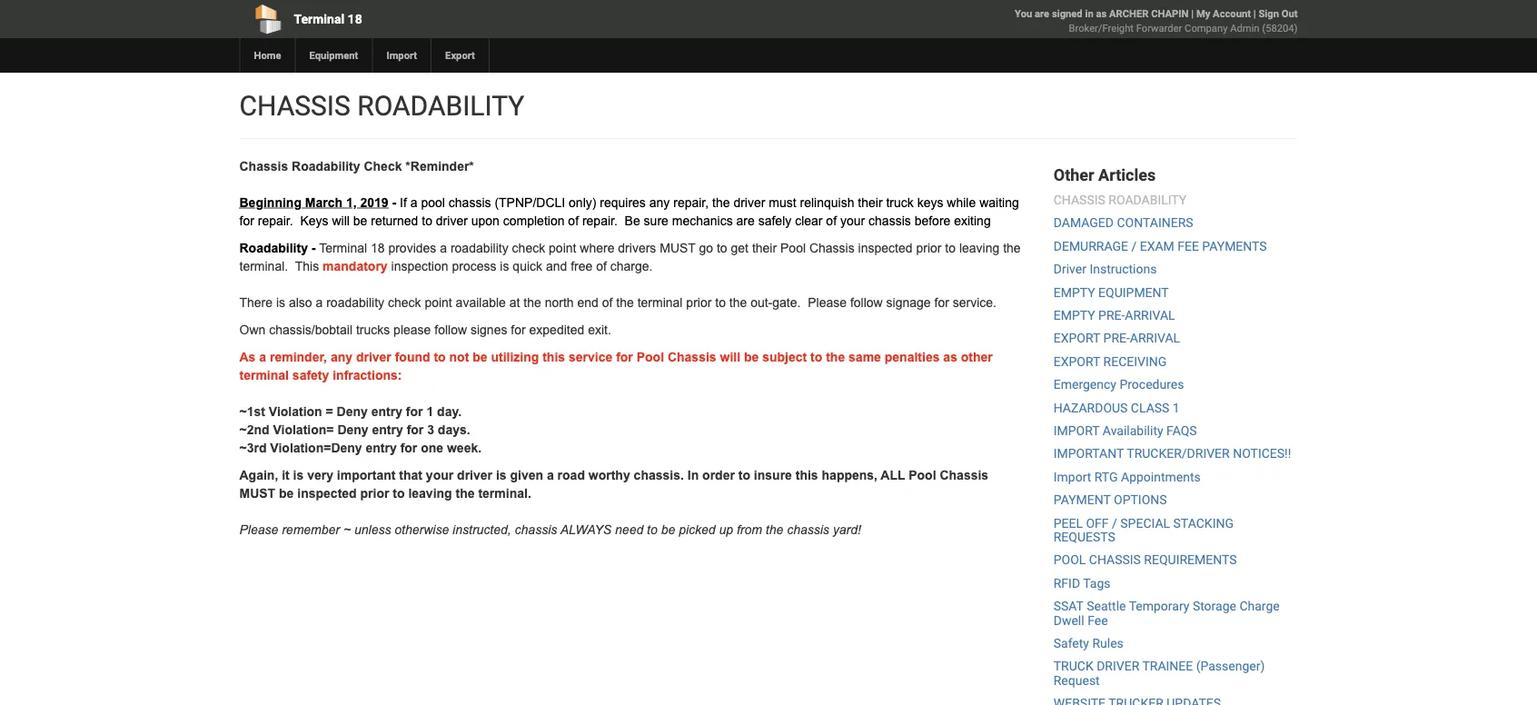 Task type: vqa. For each thing, say whether or not it's contained in the screenshot.
4
no



Task type: locate. For each thing, give the bounding box(es) containing it.
0 vertical spatial their
[[858, 195, 883, 209]]

chassis down truck
[[869, 214, 911, 228]]

leaving
[[960, 241, 1000, 255], [408, 486, 452, 500]]

1 vertical spatial chassis
[[1054, 192, 1106, 207]]

0 horizontal spatial as
[[944, 350, 958, 364]]

leaving down that at the left of page
[[408, 486, 452, 500]]

1 vertical spatial /
[[1112, 516, 1118, 531]]

/ right off
[[1112, 516, 1118, 531]]

are
[[1035, 8, 1050, 20], [737, 214, 755, 228]]

1 horizontal spatial your
[[840, 214, 865, 228]]

are up get
[[737, 214, 755, 228]]

1 horizontal spatial import
[[1054, 469, 1092, 484]]

free
[[571, 259, 593, 273]]

1 horizontal spatial /
[[1132, 239, 1137, 254]]

inspected inside terminal 18 provides a roadability check point where drivers must go to get their pool chassis inspected prior to leaving the terminal.  this
[[858, 241, 913, 255]]

penalties
[[885, 350, 940, 364]]

1 horizontal spatial roadability
[[1109, 192, 1187, 207]]

18 inside terminal 18 provides a roadability check point where drivers must go to get their pool chassis inspected prior to leaving the terminal.  this
[[371, 241, 385, 255]]

empty down 'empty equipment' link
[[1054, 308, 1096, 323]]

1 vertical spatial inspected
[[297, 486, 357, 500]]

18
[[348, 11, 362, 26], [371, 241, 385, 255]]

terminal for terminal 18 provides a roadability check point where drivers must go to get their pool chassis inspected prior to leaving the terminal.  this
[[319, 241, 367, 255]]

0 vertical spatial roadability
[[357, 90, 525, 122]]

2 | from the left
[[1254, 8, 1256, 20]]

driver inside as a reminder, any driver found to not be utilizing this service for pool chassis will be subject to the same penalties as other terminal safety infractions:
[[356, 350, 391, 364]]

2 vertical spatial pool
[[909, 468, 936, 482]]

0 vertical spatial point
[[549, 241, 577, 255]]

of right end
[[602, 295, 613, 309]]

0 vertical spatial empty
[[1054, 285, 1096, 300]]

always
[[560, 523, 612, 537]]

inspected
[[858, 241, 913, 255], [297, 486, 357, 500]]

0 vertical spatial your
[[840, 214, 865, 228]]

0 vertical spatial prior
[[916, 241, 942, 255]]

1 horizontal spatial are
[[1035, 8, 1050, 20]]

this down the expedited
[[543, 350, 565, 364]]

terminal
[[638, 295, 683, 309], [239, 368, 289, 382]]

the up mechanics
[[712, 195, 730, 209]]

0 horizontal spatial their
[[752, 241, 777, 255]]

check up quick
[[512, 241, 545, 255]]

terminal up equipment link
[[294, 11, 345, 26]]

1 vertical spatial terminal
[[319, 241, 367, 255]]

to down the before
[[945, 241, 956, 255]]

0 vertical spatial leaving
[[960, 241, 1000, 255]]

1 horizontal spatial inspected
[[858, 241, 913, 255]]

1 vertical spatial export
[[1054, 354, 1101, 369]]

pool right all
[[909, 468, 936, 482]]

is up terminal.
[[496, 468, 507, 482]]

the inside if a pool chassis (tpnp/dcli only) requires any repair, the driver must relinquish their truck keys while waiting for repair.  keys will be returned to driver upon completion of repair.  be sure mechanics are safely clear of your chassis before exiting
[[712, 195, 730, 209]]

1 horizontal spatial check
[[512, 241, 545, 255]]

week.
[[447, 441, 482, 455]]

will down 1,
[[332, 214, 350, 228]]

0 horizontal spatial are
[[737, 214, 755, 228]]

| left sign
[[1254, 8, 1256, 20]]

terminal down as a
[[239, 368, 289, 382]]

1 horizontal spatial follow
[[850, 295, 883, 309]]

1 vertical spatial prior
[[686, 295, 712, 309]]

arrival down equipment
[[1125, 308, 1176, 323]]

roadability up process
[[451, 241, 509, 255]]

export pre-arrival link
[[1054, 331, 1180, 346]]

0 vertical spatial inspected
[[858, 241, 913, 255]]

18 up mandatory
[[371, 241, 385, 255]]

- left if
[[392, 195, 396, 209]]

1 vertical spatial your
[[426, 468, 454, 482]]

chassis inside again, it is very important that your driver is given a road worthy chassis. in order to insure this happens, all pool chassis must be inspected prior to leaving the terminal.
[[940, 468, 989, 482]]

driver up safely
[[734, 195, 765, 209]]

2 vertical spatial is
[[496, 468, 507, 482]]

0 vertical spatial terminal
[[294, 11, 345, 26]]

1 horizontal spatial their
[[858, 195, 883, 209]]

out
[[1282, 8, 1298, 20]]

the left out-
[[730, 295, 747, 309]]

a inside again, it is very important that your driver is given a road worthy chassis. in order to insure this happens, all pool chassis must be inspected prior to leaving the terminal.
[[547, 468, 554, 482]]

2 horizontal spatial pool
[[909, 468, 936, 482]]

1 horizontal spatial as
[[1096, 8, 1107, 20]]

1 vertical spatial terminal
[[239, 368, 289, 382]]

the inside again, it is very important that your driver is given a road worthy chassis. in order to insure this happens, all pool chassis must be inspected prior to leaving the terminal.
[[456, 486, 475, 500]]

end
[[577, 295, 599, 309]]

please down the must
[[239, 523, 278, 537]]

check inside terminal 18 provides a roadability check point where drivers must go to get their pool chassis inspected prior to leaving the terminal.  this
[[512, 241, 545, 255]]

roadability up this
[[239, 241, 308, 255]]

for inside if a pool chassis (tpnp/dcli only) requires any repair, the driver must relinquish their truck keys while waiting for repair.  keys will be returned to driver upon completion of repair.  be sure mechanics are safely clear of your chassis before exiting
[[239, 214, 254, 228]]

be left picked
[[661, 523, 675, 537]]

only)
[[569, 195, 596, 209]]

a inside terminal 18 provides a roadability check point where drivers must go to get their pool chassis inspected prior to leaving the terminal.  this
[[440, 241, 447, 255]]

export
[[1054, 331, 1101, 346], [1054, 354, 1101, 369]]

availability
[[1103, 423, 1164, 438]]

broker/freight
[[1069, 22, 1134, 34]]

1 horizontal spatial leaving
[[960, 241, 1000, 255]]

0 horizontal spatial leaving
[[408, 486, 452, 500]]

0 vertical spatial will
[[332, 214, 350, 228]]

roadability up march
[[292, 159, 360, 173]]

be inside if a pool chassis (tpnp/dcli only) requires any repair, the driver must relinquish their truck keys while waiting for repair.  keys will be returned to driver upon completion of repair.  be sure mechanics are safely clear of your chassis before exiting
[[353, 214, 367, 228]]

1 export from the top
[[1054, 331, 1101, 346]]

0 horizontal spatial import
[[387, 50, 417, 61]]

pre- down empty pre-arrival link
[[1104, 331, 1130, 346]]

demurrage
[[1054, 239, 1129, 254]]

rfid
[[1054, 576, 1081, 591]]

1 vertical spatial entry
[[372, 423, 403, 437]]

empty down "driver"
[[1054, 285, 1096, 300]]

1 vertical spatial this
[[796, 468, 818, 482]]

0 vertical spatial terminal
[[638, 295, 683, 309]]

deny
[[337, 404, 368, 418], [337, 423, 369, 437]]

1 vertical spatial pool
[[637, 350, 664, 364]]

0 horizontal spatial inspected
[[297, 486, 357, 500]]

point up and
[[549, 241, 577, 255]]

chassis inside as a reminder, any driver found to not be utilizing this service for pool chassis will be subject to the same penalties as other terminal safety infractions:
[[668, 350, 717, 364]]

0 horizontal spatial your
[[426, 468, 454, 482]]

0 vertical spatial /
[[1132, 239, 1137, 254]]

0 horizontal spatial prior
[[360, 486, 389, 500]]

roadability
[[292, 159, 360, 173], [239, 241, 308, 255]]

will inside if a pool chassis (tpnp/dcli only) requires any repair, the driver must relinquish their truck keys while waiting for repair.  keys will be returned to driver upon completion of repair.  be sure mechanics are safely clear of your chassis before exiting
[[332, 214, 350, 228]]

terminal down "charge."
[[638, 295, 683, 309]]

1 | from the left
[[1192, 8, 1194, 20]]

exiting
[[954, 214, 991, 228]]

please right out-
[[808, 295, 847, 309]]

this inside as a reminder, any driver found to not be utilizing this service for pool chassis will be subject to the same penalties as other terminal safety infractions:
[[543, 350, 565, 364]]

beginning march 1, 2019 -
[[239, 195, 400, 209]]

archer
[[1110, 8, 1149, 20]]

1 horizontal spatial this
[[796, 468, 818, 482]]

0 vertical spatial deny
[[337, 404, 368, 418]]

1 horizontal spatial -
[[392, 195, 396, 209]]

roadability up the trucks
[[326, 295, 384, 309]]

expedited
[[529, 323, 585, 337]]

arrival up receiving
[[1130, 331, 1180, 346]]

as right in
[[1096, 8, 1107, 20]]

dwell
[[1054, 613, 1085, 628]]

chassis
[[239, 159, 288, 173], [810, 241, 855, 255], [668, 350, 717, 364], [940, 468, 989, 482]]

export up emergency on the right bottom
[[1054, 354, 1101, 369]]

1 vertical spatial check
[[388, 295, 421, 309]]

be down 1,
[[353, 214, 367, 228]]

instructions
[[1090, 262, 1157, 277]]

equipment link
[[295, 38, 372, 73]]

notices!!
[[1233, 446, 1292, 461]]

1 vertical spatial import
[[1054, 469, 1092, 484]]

chassis
[[239, 90, 351, 122], [1054, 192, 1106, 207], [1089, 553, 1141, 568]]

rtg
[[1095, 469, 1118, 484]]

safety rules link
[[1054, 636, 1124, 651]]

entry left 3
[[372, 423, 403, 437]]

deny right '=' on the bottom of the page
[[337, 404, 368, 418]]

a left road
[[547, 468, 554, 482]]

0 horizontal spatial point
[[425, 295, 452, 309]]

for right service
[[616, 350, 633, 364]]

0 horizontal spatial check
[[388, 295, 421, 309]]

| left my on the right top of the page
[[1192, 8, 1194, 20]]

1 vertical spatial roadability
[[326, 295, 384, 309]]

driver up infractions:
[[356, 350, 391, 364]]

1 vertical spatial empty
[[1054, 308, 1096, 323]]

0 vertical spatial please
[[808, 295, 847, 309]]

0 vertical spatial 18
[[348, 11, 362, 26]]

this right insure
[[796, 468, 818, 482]]

1 horizontal spatial terminal
[[638, 295, 683, 309]]

forwarder
[[1137, 22, 1183, 34]]

clear
[[795, 214, 823, 228]]

signed
[[1052, 8, 1083, 20]]

emergency
[[1054, 377, 1117, 392]]

get
[[731, 241, 749, 255]]

sure
[[644, 214, 669, 228]]

inspected down very
[[297, 486, 357, 500]]

terminal for terminal 18
[[294, 11, 345, 26]]

equipment
[[309, 50, 358, 61]]

will left the subject
[[720, 350, 741, 364]]

1 vertical spatial is
[[276, 295, 285, 309]]

check
[[512, 241, 545, 255], [388, 295, 421, 309]]

for left one
[[400, 441, 417, 455]]

the left terminal.
[[456, 486, 475, 500]]

2 empty from the top
[[1054, 308, 1096, 323]]

0 vertical spatial check
[[512, 241, 545, 255]]

leaving down exiting
[[960, 241, 1000, 255]]

follow up not on the left of the page
[[435, 323, 467, 337]]

peel off / special stacking requests link
[[1054, 516, 1234, 545]]

chassis down 'home'
[[239, 90, 351, 122]]

be
[[625, 214, 640, 228]]

the right at on the left top of page
[[524, 295, 541, 309]]

deny up violation=deny
[[337, 423, 369, 437]]

yard!
[[833, 523, 861, 537]]

0 horizontal spatial will
[[332, 214, 350, 228]]

entry up important
[[366, 441, 397, 455]]

check for available
[[388, 295, 421, 309]]

of down relinquish
[[826, 214, 837, 228]]

containers
[[1117, 216, 1194, 231]]

their right get
[[752, 241, 777, 255]]

the left same at the right of the page
[[826, 350, 845, 364]]

of
[[568, 214, 579, 228], [826, 214, 837, 228], [596, 259, 607, 273], [602, 295, 613, 309]]

0 horizontal spatial this
[[543, 350, 565, 364]]

point for available
[[425, 295, 452, 309]]

truck driver trainee (passenger) request link
[[1054, 659, 1265, 688]]

beginning
[[239, 195, 302, 209]]

follow left signage
[[850, 295, 883, 309]]

fee
[[1088, 613, 1108, 628]]

be right not on the left of the page
[[473, 350, 488, 364]]

0 vertical spatial pool
[[781, 241, 806, 255]]

2 vertical spatial prior
[[360, 486, 389, 500]]

prior down the before
[[916, 241, 942, 255]]

a up inspection
[[440, 241, 447, 255]]

- up this
[[312, 241, 316, 255]]

demurrage / exam fee payments link
[[1054, 239, 1267, 254]]

reminder, any
[[270, 350, 353, 364]]

roadability down export link
[[357, 90, 525, 122]]

as a
[[239, 350, 266, 364]]

*reminder*
[[406, 159, 474, 173]]

terminal 18 link
[[239, 0, 665, 38]]

pool right service
[[637, 350, 664, 364]]

1 horizontal spatial 18
[[371, 241, 385, 255]]

utilizing
[[491, 350, 539, 364]]

1 vertical spatial please
[[239, 523, 278, 537]]

0 vertical spatial roadability
[[451, 241, 509, 255]]

be
[[353, 214, 367, 228], [473, 350, 488, 364], [744, 350, 759, 364], [279, 486, 294, 500], [661, 523, 675, 537]]

their inside if a pool chassis (tpnp/dcli only) requires any repair, the driver must relinquish their truck keys while waiting for repair.  keys will be returned to driver upon completion of repair.  be sure mechanics are safely clear of your chassis before exiting
[[858, 195, 883, 209]]

repair,
[[674, 195, 709, 209]]

your inside if a pool chassis (tpnp/dcli only) requires any repair, the driver must relinquish their truck keys while waiting for repair.  keys will be returned to driver upon completion of repair.  be sure mechanics are safely clear of your chassis before exiting
[[840, 214, 865, 228]]

export up export receiving link
[[1054, 331, 1101, 346]]

a right if
[[411, 195, 418, 209]]

1 horizontal spatial will
[[720, 350, 741, 364]]

1 empty from the top
[[1054, 285, 1096, 300]]

the down waiting
[[1003, 241, 1021, 255]]

1 vertical spatial point
[[425, 295, 452, 309]]

prior down the go
[[686, 295, 712, 309]]

to left out-
[[715, 295, 726, 309]]

mechanics
[[672, 214, 733, 228]]

trucker/driver
[[1127, 446, 1230, 461]]

1 vertical spatial are
[[737, 214, 755, 228]]

0 horizontal spatial roadability
[[357, 90, 525, 122]]

inspected down truck
[[858, 241, 913, 255]]

will inside as a reminder, any driver found to not be utilizing this service for pool chassis will be subject to the same penalties as other terminal safety infractions:
[[720, 350, 741, 364]]

import
[[387, 50, 417, 61], [1054, 469, 1092, 484]]

special
[[1121, 516, 1171, 531]]

0 horizontal spatial follow
[[435, 323, 467, 337]]

/ left the exam
[[1132, 239, 1137, 254]]

import inside other articles chassis roadability damaged containers demurrage / exam fee payments driver instructions empty equipment empty pre-arrival export pre-arrival export receiving emergency procedures hazardous class 1 import availability faqs important trucker/driver notices!! import rtg appointments payment options peel off / special stacking requests pool chassis requirements rfid tags ssat seattle temporary storage charge dwell fee safety rules truck driver trainee (passenger) request
[[1054, 469, 1092, 484]]

chassis down terminal.
[[515, 523, 557, 537]]

order
[[703, 468, 735, 482]]

pre- down 'empty equipment' link
[[1099, 308, 1125, 323]]

for down beginning
[[239, 214, 254, 228]]

other articles chassis roadability damaged containers demurrage / exam fee payments driver instructions empty equipment empty pre-arrival export pre-arrival export receiving emergency procedures hazardous class 1 import availability faqs important trucker/driver notices!! import rtg appointments payment options peel off / special stacking requests pool chassis requirements rfid tags ssat seattle temporary storage charge dwell fee safety rules truck driver trainee (passenger) request
[[1054, 165, 1292, 688]]

chassis.
[[634, 468, 684, 482]]

as inside the you are signed in as archer chapin | my account | sign out broker/freight forwarder company admin (58204)
[[1096, 8, 1107, 20]]

of down only)
[[568, 214, 579, 228]]

terminal inside terminal 18 provides a roadability check point where drivers must go to get their pool chassis inspected prior to leaving the terminal.  this
[[319, 241, 367, 255]]

pool
[[421, 195, 445, 209]]

18 up equipment
[[348, 11, 362, 26]]

your down relinquish
[[840, 214, 865, 228]]

north
[[545, 295, 574, 309]]

safety
[[1054, 636, 1090, 651]]

account
[[1213, 8, 1251, 20]]

your
[[840, 214, 865, 228], [426, 468, 454, 482]]

roadability up containers
[[1109, 192, 1187, 207]]

pool
[[781, 241, 806, 255], [637, 350, 664, 364], [909, 468, 936, 482]]

1 vertical spatial will
[[720, 350, 741, 364]]

driver instructions link
[[1054, 262, 1157, 277]]

trainee
[[1143, 659, 1193, 674]]

picked
[[679, 523, 716, 537]]

point inside terminal 18 provides a roadability check point where drivers must go to get their pool chassis inspected prior to leaving the terminal.  this
[[549, 241, 577, 255]]

(tpnp/dcli
[[495, 195, 565, 209]]

roadability
[[451, 241, 509, 255], [326, 295, 384, 309]]

please remember ~ unless otherwise instructed, chassis always need to be picked up from the chassis yard!
[[239, 523, 861, 537]]

point up own chassis/bobtail trucks please follow signes for expedited exit.
[[425, 295, 452, 309]]

rfid tags link
[[1054, 576, 1111, 591]]

1 vertical spatial as
[[944, 350, 958, 364]]

a right also
[[316, 295, 323, 309]]

1 horizontal spatial prior
[[686, 295, 712, 309]]

your down one
[[426, 468, 454, 482]]

arrival
[[1125, 308, 1176, 323], [1130, 331, 1180, 346]]

is left quick
[[500, 259, 509, 273]]

1 vertical spatial follow
[[435, 323, 467, 337]]

0 horizontal spatial |
[[1192, 8, 1194, 20]]

roadability inside terminal 18 provides a roadability check point where drivers must go to get their pool chassis inspected prior to leaving the terminal.  this
[[451, 241, 509, 255]]

the inside terminal 18 provides a roadability check point where drivers must go to get their pool chassis inspected prior to leaving the terminal.  this
[[1003, 241, 1021, 255]]

to down pool at the left top
[[422, 214, 432, 228]]

terminal 18
[[294, 11, 362, 26]]

0 horizontal spatial terminal
[[239, 368, 289, 382]]

chassis left the yard!
[[787, 523, 830, 537]]

1 vertical spatial 18
[[371, 241, 385, 255]]

pool down clear
[[781, 241, 806, 255]]

2 horizontal spatial prior
[[916, 241, 942, 255]]

1 horizontal spatial please
[[808, 295, 847, 309]]

(58204)
[[1262, 22, 1298, 34]]

driver inside again, it is very important that your driver is given a road worthy chassis. in order to insure this happens, all pool chassis must be inspected prior to leaving the terminal.
[[457, 468, 493, 482]]

1 vertical spatial deny
[[337, 423, 369, 437]]

18 for terminal 18
[[348, 11, 362, 26]]

be inside again, it is very important that your driver is given a road worthy chassis. in order to insure this happens, all pool chassis must be inspected prior to leaving the terminal.
[[279, 486, 294, 500]]

driver down the week.
[[457, 468, 493, 482]]

0 vertical spatial export
[[1054, 331, 1101, 346]]

18 for terminal 18 provides a roadability check point where drivers must go to get their pool chassis inspected prior to leaving the terminal.  this
[[371, 241, 385, 255]]

check for where
[[512, 241, 545, 255]]

as left the other in the right of the page
[[944, 350, 958, 364]]

0 horizontal spatial roadability
[[326, 295, 384, 309]]

1 vertical spatial -
[[312, 241, 316, 255]]

their left truck
[[858, 195, 883, 209]]

be down it is at the left bottom
[[279, 486, 294, 500]]

0 vertical spatial are
[[1035, 8, 1050, 20]]



Task type: describe. For each thing, give the bounding box(es) containing it.
of down where
[[596, 259, 607, 273]]

terminal.
[[478, 486, 531, 500]]

their inside terminal 18 provides a roadability check point where drivers must go to get their pool chassis inspected prior to leaving the terminal.  this
[[752, 241, 777, 255]]

go
[[699, 241, 713, 255]]

requires
[[600, 195, 646, 209]]

chassis roadability
[[239, 90, 525, 122]]

(passenger)
[[1197, 659, 1265, 674]]

driver
[[1054, 262, 1087, 277]]

for inside as a reminder, any driver found to not be utilizing this service for pool chassis will be subject to the same penalties as other terminal safety infractions:
[[616, 350, 633, 364]]

0 vertical spatial arrival
[[1125, 308, 1176, 323]]

leaving inside again, it is very important that your driver is given a road worthy chassis. in order to insure this happens, all pool chassis must be inspected prior to leaving the terminal.
[[408, 486, 452, 500]]

roadability -
[[239, 241, 316, 255]]

own
[[239, 323, 266, 337]]

if a pool chassis (tpnp/dcli only) requires any repair, the driver must relinquish their truck keys while waiting for repair.  keys will be returned to driver upon completion of repair.  be sure mechanics are safely clear of your chassis before exiting
[[239, 195, 1019, 228]]

prior inside again, it is very important that your driver is given a road worthy chassis. in order to insure this happens, all pool chassis must be inspected prior to leaving the terminal.
[[360, 486, 389, 500]]

to right the subject
[[811, 350, 823, 364]]

for 1
[[406, 404, 434, 418]]

your inside again, it is very important that your driver is given a road worthy chassis. in order to insure this happens, all pool chassis must be inspected prior to leaving the terminal.
[[426, 468, 454, 482]]

the down "charge."
[[616, 295, 634, 309]]

pool inside as a reminder, any driver found to not be utilizing this service for pool chassis will be subject to the same penalties as other terminal safety infractions:
[[637, 350, 664, 364]]

emergency procedures link
[[1054, 377, 1184, 392]]

is inside again, it is very important that your driver is given a road worthy chassis. in order to insure this happens, all pool chassis must be inspected prior to leaving the terminal.
[[496, 468, 507, 482]]

terminal 18 provides a roadability check point where drivers must go to get their pool chassis inspected prior to leaving the terminal.  this
[[239, 241, 1021, 273]]

days.
[[438, 423, 470, 437]]

waiting
[[980, 195, 1019, 209]]

import availability faqs link
[[1054, 423, 1197, 438]]

point for where
[[549, 241, 577, 255]]

otherwise
[[395, 523, 449, 537]]

charge.
[[610, 259, 653, 273]]

safety
[[292, 368, 329, 382]]

chassis roadability check *reminder*
[[239, 159, 474, 173]]

other
[[961, 350, 993, 364]]

need
[[615, 523, 644, 537]]

2 vertical spatial chassis
[[1089, 553, 1141, 568]]

roadability for provides
[[451, 241, 509, 255]]

insure
[[754, 468, 792, 482]]

hazardous class 1 link
[[1054, 400, 1180, 415]]

before
[[915, 214, 951, 228]]

terminal inside as a reminder, any driver found to not be utilizing this service for pool chassis will be subject to the same penalties as other terminal safety infractions:
[[239, 368, 289, 382]]

fee
[[1178, 239, 1199, 254]]

keys
[[917, 195, 944, 209]]

storage
[[1193, 599, 1237, 614]]

to right need
[[647, 523, 658, 537]]

to left not on the left of the page
[[434, 350, 446, 364]]

0 vertical spatial follow
[[850, 295, 883, 309]]

off
[[1086, 516, 1109, 531]]

roadability inside other articles chassis roadability damaged containers demurrage / exam fee payments driver instructions empty equipment empty pre-arrival export pre-arrival export receiving emergency procedures hazardous class 1 import availability faqs important trucker/driver notices!! import rtg appointments payment options peel off / special stacking requests pool chassis requirements rfid tags ssat seattle temporary storage charge dwell fee safety rules truck driver trainee (passenger) request
[[1109, 192, 1187, 207]]

0 horizontal spatial /
[[1112, 516, 1118, 531]]

2 export from the top
[[1054, 354, 1101, 369]]

my
[[1197, 8, 1211, 20]]

1 vertical spatial roadability
[[239, 241, 308, 255]]

chassis up upon
[[449, 195, 491, 209]]

are inside if a pool chassis (tpnp/dcli only) requires any repair, the driver must relinquish their truck keys while waiting for repair.  keys will be returned to driver upon completion of repair.  be sure mechanics are safely clear of your chassis before exiting
[[737, 214, 755, 228]]

peel
[[1054, 516, 1083, 531]]

completion
[[503, 214, 565, 228]]

requirements
[[1144, 553, 1237, 568]]

as inside as a reminder, any driver found to not be utilizing this service for pool chassis will be subject to the same penalties as other terminal safety infractions:
[[944, 350, 958, 364]]

to right order
[[739, 468, 751, 482]]

0 horizontal spatial please
[[239, 523, 278, 537]]

1 vertical spatial pre-
[[1104, 331, 1130, 346]]

0 vertical spatial entry
[[371, 404, 403, 418]]

import link
[[372, 38, 431, 73]]

roadability for also
[[326, 295, 384, 309]]

to right the go
[[717, 241, 728, 255]]

a inside if a pool chassis (tpnp/dcli only) requires any repair, the driver must relinquish their truck keys while waiting for repair.  keys will be returned to driver upon completion of repair.  be sure mechanics are safely clear of your chassis before exiting
[[411, 195, 418, 209]]

check
[[364, 159, 402, 173]]

~ unless
[[343, 523, 391, 537]]

0 vertical spatial chassis
[[239, 90, 351, 122]]

service
[[569, 350, 613, 364]]

relinquish
[[800, 195, 855, 209]]

in
[[688, 468, 699, 482]]

inspected inside again, it is very important that your driver is given a road worthy chassis. in order to insure this happens, all pool chassis must be inspected prior to leaving the terminal.
[[297, 486, 357, 500]]

for up utilizing
[[511, 323, 526, 337]]

to down that at the left of page
[[393, 486, 405, 500]]

returned
[[371, 214, 418, 228]]

pool inside again, it is very important that your driver is given a road worthy chassis. in order to insure this happens, all pool chassis must be inspected prior to leaving the terminal.
[[909, 468, 936, 482]]

sign out link
[[1259, 8, 1298, 20]]

important trucker/driver notices!! link
[[1054, 446, 1292, 461]]

truck
[[886, 195, 914, 209]]

0 vertical spatial -
[[392, 195, 396, 209]]

where
[[580, 241, 615, 255]]

sign
[[1259, 8, 1279, 20]]

0 vertical spatial import
[[387, 50, 417, 61]]

1,
[[346, 195, 357, 209]]

for left 3
[[407, 423, 424, 437]]

one
[[421, 441, 444, 455]]

home link
[[239, 38, 295, 73]]

this inside again, it is very important that your driver is given a road worthy chassis. in order to insure this happens, all pool chassis must be inspected prior to leaving the terminal.
[[796, 468, 818, 482]]

2 vertical spatial entry
[[366, 441, 397, 455]]

equipment
[[1099, 285, 1169, 300]]

mandatory inspection process is quick and free of charge.
[[323, 259, 653, 273]]

same
[[849, 350, 881, 364]]

import
[[1054, 423, 1100, 438]]

0 vertical spatial roadability
[[292, 159, 360, 173]]

violation=
[[273, 423, 334, 437]]

trucks
[[356, 323, 390, 337]]

pool chassis requirements link
[[1054, 553, 1237, 568]]

important
[[1054, 446, 1124, 461]]

subject
[[763, 350, 807, 364]]

stacking
[[1174, 516, 1234, 531]]

service.
[[953, 295, 997, 309]]

must
[[769, 195, 797, 209]]

again, it is very important that your driver is given a road worthy chassis. in order to insure this happens, all pool chassis must be inspected prior to leaving the terminal.
[[239, 468, 989, 500]]

~1st
[[239, 404, 265, 418]]

to inside if a pool chassis (tpnp/dcli only) requires any repair, the driver must relinquish their truck keys while waiting for repair.  keys will be returned to driver upon completion of repair.  be sure mechanics are safely clear of your chassis before exiting
[[422, 214, 432, 228]]

import rtg appointments link
[[1054, 469, 1201, 484]]

the right from
[[766, 523, 784, 537]]

payments
[[1203, 239, 1267, 254]]

temporary
[[1129, 599, 1190, 614]]

prior inside terminal 18 provides a roadability check point where drivers must go to get their pool chassis inspected prior to leaving the terminal.  this
[[916, 241, 942, 255]]

pool
[[1054, 553, 1086, 568]]

while
[[947, 195, 976, 209]]

pool inside terminal 18 provides a roadability check point where drivers must go to get their pool chassis inspected prior to leaving the terminal.  this
[[781, 241, 806, 255]]

chassis/bobtail
[[269, 323, 353, 337]]

the inside as a reminder, any driver found to not be utilizing this service for pool chassis will be subject to the same penalties as other terminal safety infractions:
[[826, 350, 845, 364]]

keys
[[300, 214, 329, 228]]

leaving inside terminal 18 provides a roadability check point where drivers must go to get their pool chassis inspected prior to leaving the terminal.  this
[[960, 241, 1000, 255]]

0 vertical spatial pre-
[[1099, 308, 1125, 323]]

truck
[[1054, 659, 1094, 674]]

export
[[445, 50, 475, 61]]

0 horizontal spatial -
[[312, 241, 316, 255]]

important
[[337, 468, 396, 482]]

for left 'service.'
[[935, 295, 949, 309]]

exit.
[[588, 323, 611, 337]]

faqs
[[1167, 423, 1197, 438]]

driver down pool at the left top
[[436, 214, 468, 228]]

mandatory
[[323, 259, 388, 273]]

violation
[[269, 404, 322, 418]]

0 vertical spatial is
[[500, 259, 509, 273]]

chassis inside terminal 18 provides a roadability check point where drivers must go to get their pool chassis inspected prior to leaving the terminal.  this
[[810, 241, 855, 255]]

charge
[[1240, 599, 1280, 614]]

1 vertical spatial arrival
[[1130, 331, 1180, 346]]

happens,
[[822, 468, 878, 482]]

3
[[427, 423, 434, 437]]

company
[[1185, 22, 1228, 34]]

be left the subject
[[744, 350, 759, 364]]

are inside the you are signed in as archer chapin | my account | sign out broker/freight forwarder company admin (58204)
[[1035, 8, 1050, 20]]

seattle
[[1087, 599, 1126, 614]]

available
[[456, 295, 506, 309]]



